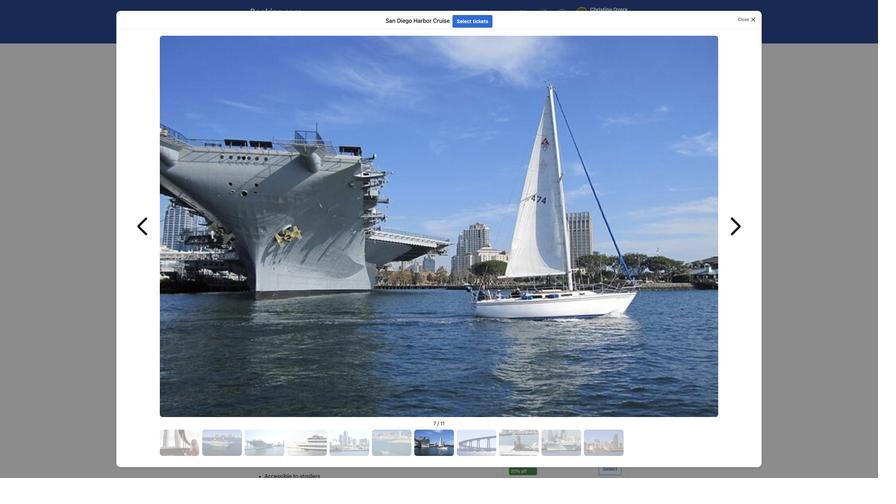 Task type: locate. For each thing, give the bounding box(es) containing it.
airport taxis link
[[468, 24, 518, 39]]

cruise
[[273, 75, 289, 81], [471, 336, 486, 342]]

all down 5 on the bottom left of page
[[275, 289, 280, 295]]

north down aircraft
[[395, 345, 409, 351]]

attractions right home
[[270, 49, 292, 55]]

dec inside sun 17 dec
[[609, 330, 618, 336]]

16
[[576, 318, 587, 329]]

7
[[434, 421, 437, 427]]

from us$26.40 us$33 20% off
[[510, 447, 537, 474]]

taxis
[[501, 28, 512, 34]]

0 vertical spatial show
[[586, 231, 599, 236]]

and inside san diego harbor cruise a sailing cruise through san diego bay to see famous landmarks and attractions
[[415, 75, 425, 81]]

view right breathaking
[[474, 319, 486, 326]]

cruise left 'select tickets'
[[433, 18, 450, 24]]

and left drop-
[[423, 388, 433, 394]]

2 am from the left
[[559, 366, 567, 372]]

1 vertical spatial cruise
[[336, 49, 349, 55]]

1 vertical spatial all
[[275, 289, 280, 295]]

1 what's from the left
[[251, 372, 274, 381]]

north right hour
[[555, 406, 571, 412]]

view down the ship
[[366, 345, 377, 351]]

1 horizontal spatial select
[[504, 351, 521, 357]]

11
[[606, 231, 611, 236], [441, 421, 445, 427]]

hotel up food
[[390, 388, 403, 394]]

show inside button
[[506, 294, 519, 300]]

1 horizontal spatial view
[[474, 319, 486, 326]]

dec up the tomorrow
[[545, 330, 554, 336]]

0 horizontal spatial accessible
[[295, 462, 321, 469]]

cruise right the
[[471, 336, 486, 342]]

indoor and outdoor seating
[[263, 402, 332, 408]]

pm for 01:45 pm
[[524, 381, 531, 387]]

1 vertical spatial attractions link
[[270, 49, 292, 55]]

non-
[[524, 419, 535, 425]]

car rentals link
[[372, 24, 419, 39]]

flights
[[296, 28, 312, 34]]

breathaking
[[443, 319, 473, 326]]

0 vertical spatial cruise
[[433, 18, 450, 24]]

+
[[349, 28, 352, 34]]

and up ticket in the bottom right of the page
[[529, 264, 542, 274]]

a
[[385, 328, 388, 334]]

interesting
[[433, 328, 460, 334]]

1 dec from the left
[[545, 330, 554, 336]]

star
[[316, 336, 327, 342]]

of down the on at the left
[[251, 328, 256, 334]]

/ inside "4.5 / 5 excellent (843 reviews) see all reviews"
[[275, 281, 276, 288]]

cruise down flight + hotel link
[[336, 49, 349, 55]]

1 horizontal spatial attractions
[[436, 28, 461, 34]]

0 vertical spatial will
[[318, 319, 326, 326]]

11 left photos
[[606, 231, 611, 236]]

naval
[[427, 345, 441, 351]]

0 horizontal spatial is
[[303, 451, 307, 458]]

the up interesting
[[433, 319, 441, 326]]

island.
[[385, 353, 401, 359]]

am for 10:00 am
[[524, 366, 531, 372]]

17
[[608, 318, 619, 329]]

2 horizontal spatial will
[[354, 328, 362, 334]]

diego
[[397, 18, 412, 24], [308, 49, 320, 55], [268, 61, 293, 73], [323, 75, 338, 81], [379, 319, 394, 326]]

1 vertical spatial attractions
[[270, 49, 292, 55]]

/ left 5 on the bottom left of page
[[275, 281, 276, 288]]

what's left not
[[377, 372, 401, 381]]

sail
[[327, 319, 336, 326]]

offer
[[309, 345, 321, 351]]

0 vertical spatial cruise
[[273, 75, 289, 81]]

1 horizontal spatial what's
[[377, 372, 401, 381]]

dates
[[534, 294, 547, 300]]

san diego harbor cruise
[[386, 18, 450, 24], [300, 49, 349, 55]]

select
[[457, 18, 472, 24], [504, 351, 521, 357], [603, 466, 618, 472]]

the up island.
[[385, 345, 393, 351]]

home link
[[251, 49, 262, 55]]

am right 11:15
[[559, 366, 567, 372]]

0 vertical spatial 11
[[606, 231, 611, 236]]

1 vertical spatial select
[[504, 351, 521, 357]]

0 horizontal spatial will
[[299, 345, 307, 351]]

off for drop-
[[449, 388, 456, 394]]

1 vertical spatial san diego harbor cruise
[[300, 49, 349, 55]]

0 horizontal spatial select
[[457, 18, 472, 24]]

1 horizontal spatial san diego harbor cruise
[[386, 18, 450, 24]]

of up star
[[315, 328, 320, 334]]

cruise,
[[288, 319, 305, 326]]

1 horizontal spatial dec
[[577, 330, 586, 336]]

of
[[251, 328, 256, 334], [315, 328, 320, 334], [411, 328, 416, 334], [328, 336, 333, 342], [379, 345, 384, 351], [605, 426, 609, 432]]

04:15 pm
[[582, 381, 604, 387]]

0 horizontal spatial hotel
[[353, 28, 365, 34]]

is left within
[[568, 426, 572, 432]]

dec inside fri 15 dec tomorrow
[[545, 330, 554, 336]]

transportation is wheelchair accessible
[[265, 451, 365, 458]]

sun
[[610, 312, 618, 318]]

north up national
[[272, 345, 287, 351]]

1 vertical spatial time
[[534, 433, 543, 438]]

1 vertical spatial off
[[522, 469, 527, 474]]

car
[[388, 28, 396, 34]]

10:00am 1-hour north bay tour
[[510, 406, 596, 412]]

fri 15 dec tomorrow
[[540, 312, 560, 343]]

free
[[265, 300, 277, 306]]

0 horizontal spatial dec
[[545, 330, 554, 336]]

pm right 12:30
[[596, 366, 603, 372]]

landmarks
[[387, 75, 414, 81], [461, 328, 487, 334]]

1 vertical spatial show
[[506, 294, 519, 300]]

reviews
[[281, 289, 298, 295]]

of right star
[[328, 336, 333, 342]]

off
[[449, 388, 456, 394], [522, 469, 527, 474]]

0 vertical spatial /
[[275, 281, 276, 288]]

all inside "4.5 / 5 excellent (843 reviews) see all reviews"
[[275, 289, 280, 295]]

0 horizontal spatial show
[[506, 294, 519, 300]]

0 vertical spatial all
[[600, 231, 605, 236]]

1 horizontal spatial accessible
[[338, 451, 365, 458]]

diego down flights
[[308, 49, 320, 55]]

dec inside sat 16 dec
[[577, 330, 586, 336]]

select for select time
[[504, 351, 521, 357]]

1 vertical spatial hotel
[[390, 388, 403, 394]]

0 vertical spatial hotel
[[353, 28, 365, 34]]

carrier
[[407, 336, 424, 342]]

of up carrier
[[411, 328, 416, 334]]

region
[[498, 303, 634, 344]]

am right 10:00
[[524, 366, 531, 372]]

bay left to
[[339, 75, 349, 81]]

0 vertical spatial through
[[290, 75, 310, 81]]

1 horizontal spatial through
[[337, 319, 357, 326]]

is up wheelchair accessible
[[303, 451, 307, 458]]

0 vertical spatial san diego harbor cruise
[[386, 18, 450, 24]]

cruise right the sailing
[[273, 75, 289, 81]]

cruise inside san diego harbor cruise a sailing cruise through san diego bay to see famous landmarks and attractions
[[273, 75, 289, 81]]

0 horizontal spatial 11
[[441, 421, 445, 427]]

1 vertical spatial is
[[303, 451, 307, 458]]

2 vertical spatial cruise
[[326, 61, 351, 73]]

of inside non-refundable your current selection is within 24 hours of the start time
[[605, 426, 609, 432]]

1 am from the left
[[524, 366, 531, 372]]

pm
[[596, 366, 603, 372], [524, 381, 531, 387], [560, 381, 568, 387], [596, 381, 604, 387]]

1 horizontal spatial show
[[586, 231, 599, 236]]

1 horizontal spatial /
[[438, 421, 439, 427]]

0 horizontal spatial cruise
[[273, 75, 289, 81]]

1 vertical spatial landmarks
[[461, 328, 487, 334]]

01:45 pm
[[509, 381, 531, 387]]

will left sail
[[318, 319, 326, 326]]

2 vertical spatial select
[[603, 466, 618, 472]]

11 right 7
[[441, 421, 445, 427]]

24
[[586, 426, 591, 432]]

famous
[[367, 75, 386, 81]]

2 horizontal spatial north
[[555, 406, 571, 412]]

and left attractions
[[415, 75, 425, 81]]

1 vertical spatial view
[[366, 345, 377, 351]]

dec down 17
[[609, 330, 618, 336]]

0 vertical spatial select
[[457, 18, 472, 24]]

glimpse
[[390, 328, 410, 334]]

through inside san diego harbor cruise a sailing cruise through san diego bay to see famous landmarks and attractions
[[290, 75, 310, 81]]

dec for 15
[[545, 330, 554, 336]]

will up saling
[[354, 328, 362, 334]]

off inside the from us$26.40 us$33 20% off
[[522, 469, 527, 474]]

2 dec from the left
[[577, 330, 586, 336]]

accessible right wheelchair
[[338, 451, 365, 458]]

0 vertical spatial view
[[474, 319, 486, 326]]

1 horizontal spatial is
[[568, 426, 572, 432]]

1 vertical spatial /
[[438, 421, 439, 427]]

0 horizontal spatial all
[[275, 289, 280, 295]]

1 vertical spatial will
[[354, 328, 362, 334]]

0 vertical spatial attractions
[[436, 28, 461, 34]]

pm right 03:00
[[560, 381, 568, 387]]

0 vertical spatial attractions link
[[420, 24, 467, 39]]

the
[[359, 319, 367, 326], [433, 319, 441, 326], [257, 328, 266, 334], [322, 328, 330, 334], [385, 345, 393, 351], [610, 426, 616, 432]]

0 horizontal spatial through
[[290, 75, 310, 81]]

landmarks inside san diego harbor cruise a sailing cruise through san diego bay to see famous landmarks and attractions
[[387, 75, 414, 81]]

select tickets
[[457, 18, 489, 24]]

bay left the tour
[[572, 406, 582, 412]]

city.
[[331, 328, 342, 334]]

san diego harbor cruise up rentals
[[386, 18, 450, 24]]

0 vertical spatial is
[[568, 426, 572, 432]]

3 dec from the left
[[609, 330, 618, 336]]

cruise
[[433, 18, 450, 24], [336, 49, 349, 55], [326, 61, 351, 73]]

monument
[[295, 353, 322, 359]]

wheelchair
[[309, 451, 336, 458]]

san diego harbor cruise down flight
[[300, 49, 349, 55]]

illuminated
[[267, 328, 295, 334]]

/ inside 'san diego harbor cruise' dialog
[[438, 421, 439, 427]]

0 vertical spatial off
[[449, 388, 456, 394]]

the right hours
[[610, 426, 616, 432]]

0 horizontal spatial off
[[449, 388, 456, 394]]

san diego harbor cruise dialog
[[116, 11, 762, 468]]

time up 10:00 am
[[522, 351, 534, 357]]

san inside on this harbor cruise, you will sail through the san diego bay and catch the breathaking view of the illuminated skyline of the city. you will also get a glimpse of other interesting landmarks such as coronado island, star of india saling ship and aircraft carrier uss midway. the cruise towards north bay will offer an unobsutrcted view of the north island naval air station, cabrillio national monument and harbor and shelter island.
[[368, 319, 378, 326]]

hotel inside flight + hotel link
[[353, 28, 365, 34]]

accessible
[[338, 451, 365, 458], [295, 462, 321, 469]]

1 horizontal spatial cruise
[[471, 336, 486, 342]]

all left photos
[[600, 231, 605, 236]]

landmarks right famous
[[387, 75, 414, 81]]

time inside non-refundable your current selection is within 24 hours of the start time
[[534, 433, 543, 438]]

1 horizontal spatial attractions link
[[420, 24, 467, 39]]

through inside on this harbor cruise, you will sail through the san diego bay and catch the breathaking view of the illuminated skyline of the city. you will also get a glimpse of other interesting landmarks such as coronado island, star of india saling ship and aircraft carrier uss midway. the cruise towards north bay will offer an unobsutrcted view of the north island naval air station, cabrillio national monument and harbor and shelter island.
[[337, 319, 357, 326]]

and left catch
[[406, 319, 416, 326]]

time down current
[[534, 433, 543, 438]]

1 horizontal spatial will
[[318, 319, 326, 326]]

11 inside 'san diego harbor cruise' dialog
[[441, 421, 445, 427]]

0 vertical spatial accessible
[[338, 451, 365, 458]]

am
[[524, 366, 531, 372], [559, 366, 567, 372]]

through
[[290, 75, 310, 81], [337, 319, 357, 326]]

you
[[307, 319, 316, 326]]

show down search
[[506, 294, 519, 300]]

1 horizontal spatial landmarks
[[461, 328, 487, 334]]

0 vertical spatial time
[[522, 351, 534, 357]]

0 horizontal spatial /
[[275, 281, 276, 288]]

pm right 01:45
[[524, 381, 531, 387]]

landmarks up the
[[461, 328, 487, 334]]

accessible down transportation is wheelchair accessible
[[295, 462, 321, 469]]

dec down 16
[[577, 330, 586, 336]]

will down island,
[[299, 345, 307, 351]]

hotel pickup and drop-off
[[390, 388, 456, 394]]

12:30 pm
[[582, 366, 603, 372]]

1 horizontal spatial am
[[559, 366, 567, 372]]

available
[[312, 300, 336, 306]]

dec for 17
[[609, 330, 618, 336]]

search
[[504, 281, 523, 287]]

attractions down select tickets button
[[436, 28, 461, 34]]

12:30
[[582, 366, 595, 372]]

diego up a
[[379, 319, 394, 326]]

the inside non-refundable your current selection is within 24 hours of the start time
[[610, 426, 616, 432]]

pm for 03:00 pm
[[560, 381, 568, 387]]

outdoor
[[292, 402, 312, 408]]

select time
[[504, 351, 534, 357]]

pm for 12:30 pm
[[596, 366, 603, 372]]

1 vertical spatial 11
[[441, 421, 445, 427]]

0 horizontal spatial am
[[524, 366, 531, 372]]

what's included
[[251, 372, 306, 381]]

0 horizontal spatial attractions
[[270, 49, 292, 55]]

tickets
[[504, 264, 527, 274]]

san diego harbor cruise inside dialog
[[386, 18, 450, 24]]

2 horizontal spatial dec
[[609, 330, 618, 336]]

through for cruise,
[[337, 319, 357, 326]]

0 horizontal spatial what's
[[251, 372, 274, 381]]

01:45
[[509, 381, 523, 387]]

tickets and prices
[[504, 264, 564, 274]]

2 vertical spatial will
[[299, 345, 307, 351]]

more
[[520, 294, 532, 300]]

attractions link
[[420, 24, 467, 39], [270, 49, 292, 55]]

station,
[[451, 345, 471, 351]]

0 horizontal spatial landmarks
[[387, 75, 414, 81]]

diego up rentals
[[397, 18, 412, 24]]

is inside non-refundable your current selection is within 24 hours of the start time
[[568, 426, 572, 432]]

/ right 7
[[438, 421, 439, 427]]

hotel right + on the left top
[[353, 28, 365, 34]]

2 horizontal spatial select
[[603, 466, 618, 472]]

/ for 4.5
[[275, 281, 276, 288]]

of right hours
[[605, 426, 609, 432]]

1 horizontal spatial off
[[522, 469, 527, 474]]

1 horizontal spatial north
[[395, 345, 409, 351]]

1 vertical spatial through
[[337, 319, 357, 326]]

0 horizontal spatial san diego harbor cruise
[[300, 49, 349, 55]]

see all reviews button
[[265, 289, 492, 296]]

what's up guide
[[251, 372, 274, 381]]

11 for all
[[606, 231, 611, 236]]

bay
[[339, 75, 349, 81], [396, 319, 405, 326], [288, 345, 298, 351], [572, 406, 582, 412]]

1 vertical spatial cruise
[[471, 336, 486, 342]]

show left photos
[[586, 231, 599, 236]]

diego up the sailing
[[268, 61, 293, 73]]

2 what's from the left
[[377, 372, 401, 381]]

and down an
[[324, 353, 333, 359]]

cruise up to
[[326, 61, 351, 73]]

north
[[272, 345, 287, 351], [395, 345, 409, 351], [555, 406, 571, 412]]

and right food
[[404, 402, 414, 408]]

select inside select tickets button
[[457, 18, 472, 24]]

1 horizontal spatial hotel
[[390, 388, 403, 394]]

other
[[418, 328, 431, 334]]

selection
[[549, 426, 567, 432]]

pm right 04:15
[[596, 381, 604, 387]]

midway.
[[438, 336, 458, 342]]

1 horizontal spatial 11
[[606, 231, 611, 236]]

cruise inside on this harbor cruise, you will sail through the san diego bay and catch the breathaking view of the illuminated skyline of the city. you will also get a glimpse of other interesting landmarks such as coronado island, star of india saling ship and aircraft carrier uss midway. the cruise towards north bay will offer an unobsutrcted view of the north island naval air station, cabrillio national monument and harbor and shelter island.
[[471, 336, 486, 342]]

through for cruise
[[290, 75, 310, 81]]

attractions inside attractions link
[[436, 28, 461, 34]]

0 vertical spatial landmarks
[[387, 75, 414, 81]]

current
[[534, 426, 548, 432]]



Task type: describe. For each thing, give the bounding box(es) containing it.
search ticket availability by date
[[504, 281, 592, 287]]

what's for what's included
[[251, 372, 274, 381]]

san inside dialog
[[386, 18, 396, 24]]

dec for 16
[[577, 330, 586, 336]]

car rentals
[[388, 28, 413, 34]]

1 vertical spatial accessible
[[295, 462, 321, 469]]

hour
[[540, 406, 554, 412]]

on
[[251, 319, 258, 326]]

flight + hotel link
[[319, 24, 371, 39]]

tickets
[[473, 18, 489, 24]]

am for 11:15 am
[[559, 366, 567, 372]]

also
[[364, 328, 374, 334]]

10:00am
[[510, 406, 534, 412]]

7 / 11
[[434, 421, 445, 427]]

region containing 15
[[498, 303, 634, 344]]

island
[[411, 345, 426, 351]]

harbor
[[270, 319, 287, 326]]

and down unobsutrcted
[[354, 353, 364, 359]]

from
[[510, 447, 520, 453]]

us$26.40
[[510, 454, 537, 461]]

home
[[251, 49, 262, 55]]

the up also
[[359, 319, 367, 326]]

guide
[[263, 388, 278, 394]]

/ for 7
[[438, 421, 439, 427]]

refundable
[[535, 419, 560, 425]]

booking.com image
[[251, 8, 301, 17]]

4.5
[[265, 281, 273, 288]]

drop-
[[434, 388, 449, 394]]

accessibility
[[251, 435, 293, 444]]

us$33
[[510, 462, 523, 467]]

uss
[[425, 336, 436, 342]]

excellent
[[283, 281, 307, 288]]

attractions
[[426, 75, 453, 81]]

select inside select "button"
[[603, 466, 618, 472]]

stays
[[261, 28, 273, 34]]

0 horizontal spatial view
[[366, 345, 377, 351]]

tour
[[584, 406, 596, 412]]

0 horizontal spatial attractions link
[[270, 49, 292, 55]]

the up star
[[322, 328, 330, 334]]

ship
[[365, 336, 375, 342]]

food
[[390, 402, 403, 408]]

bay inside san diego harbor cruise a sailing cruise through san diego bay to see famous landmarks and attractions
[[339, 75, 349, 81]]

harbor inside dialog
[[414, 18, 432, 24]]

04:15
[[582, 381, 595, 387]]

(843
[[308, 281, 321, 288]]

skyline
[[296, 328, 314, 334]]

sun 17 dec
[[608, 312, 619, 336]]

by
[[571, 281, 578, 287]]

a
[[251, 75, 254, 81]]

diego left to
[[323, 75, 338, 81]]

diego inside dialog
[[397, 18, 412, 24]]

11:15
[[546, 366, 558, 372]]

what's for what's not included
[[377, 372, 401, 381]]

cabrillio
[[251, 353, 271, 359]]

photos
[[612, 231, 628, 236]]

you
[[343, 328, 353, 334]]

20%
[[511, 469, 520, 474]]

select tickets button
[[453, 15, 493, 28]]

this
[[260, 319, 269, 326]]

date
[[579, 281, 592, 287]]

tips
[[390, 416, 401, 422]]

catch
[[417, 319, 432, 326]]

and down get
[[377, 336, 386, 342]]

included
[[276, 372, 306, 381]]

stays link
[[245, 24, 279, 39]]

the down this
[[257, 328, 266, 334]]

the
[[460, 336, 469, 342]]

tomorrow
[[540, 338, 560, 343]]

included
[[417, 372, 447, 381]]

sat
[[578, 312, 586, 318]]

airport taxis
[[484, 28, 512, 34]]

diego inside on this harbor cruise, you will sail through the san diego bay and catch the breathaking view of the illuminated skyline of the city. you will also get a glimpse of other interesting landmarks such as coronado island, star of india saling ship and aircraft carrier uss midway. the cruise towards north bay will offer an unobsutrcted view of the north island naval air station, cabrillio national monument and harbor and shelter island.
[[379, 319, 394, 326]]

shelter
[[365, 353, 383, 359]]

1-
[[535, 406, 540, 412]]

10:00
[[509, 366, 522, 372]]

landmarks inside on this harbor cruise, you will sail through the san diego bay and catch the breathaking view of the illuminated skyline of the city. you will also get a glimpse of other interesting landmarks such as coronado island, star of india saling ship and aircraft carrier uss midway. the cruise towards north bay will offer an unobsutrcted view of the north island naval air station, cabrillio national monument and harbor and shelter island.
[[461, 328, 487, 334]]

show for show more dates
[[506, 294, 519, 300]]

1 horizontal spatial all
[[600, 231, 605, 236]]

bay up glimpse
[[396, 319, 405, 326]]

0 horizontal spatial north
[[272, 345, 287, 351]]

11 for /
[[441, 421, 445, 427]]

10:00 am
[[509, 366, 531, 372]]

unobsutrcted
[[330, 345, 364, 351]]

bay down coronado
[[288, 345, 298, 351]]

seating
[[314, 402, 332, 408]]

see
[[357, 75, 366, 81]]

select for select tickets
[[457, 18, 472, 24]]

cruise inside san diego harbor cruise a sailing cruise through san diego bay to see famous landmarks and attractions
[[326, 61, 351, 73]]

san diego harbor cruise a sailing cruise through san diego bay to see famous landmarks and attractions
[[251, 61, 453, 81]]

harbor inside san diego harbor cruise a sailing cruise through san diego bay to see famous landmarks and attractions
[[295, 61, 323, 73]]

guide services
[[263, 388, 301, 394]]

and right indoor
[[281, 402, 291, 408]]

food and drinks
[[390, 402, 431, 408]]

transportation
[[265, 451, 302, 458]]

cruise inside dialog
[[433, 18, 450, 24]]

pm for 04:15 pm
[[596, 381, 604, 387]]

flights link
[[281, 24, 318, 39]]

pickup
[[405, 388, 422, 394]]

towards
[[251, 345, 271, 351]]

select button
[[599, 463, 622, 476]]

aircraft
[[388, 336, 406, 342]]

not
[[402, 372, 415, 381]]

india
[[335, 336, 347, 342]]

availability
[[541, 281, 570, 287]]

show more dates
[[506, 294, 547, 300]]

of up shelter
[[379, 345, 384, 351]]

to
[[350, 75, 355, 81]]

what's not included
[[377, 372, 447, 381]]

off for 20%
[[522, 469, 527, 474]]

show for show all 11 photos
[[586, 231, 599, 236]]

drinks
[[415, 402, 431, 408]]

harbor inside on this harbor cruise, you will sail through the san diego bay and catch the breathaking view of the illuminated skyline of the city. you will also get a glimpse of other interesting landmarks such as coronado island, star of india saling ship and aircraft carrier uss midway. the cruise towards north bay will offer an unobsutrcted view of the north island naval air station, cabrillio national monument and harbor and shelter island.
[[335, 353, 353, 359]]

show more dates button
[[504, 291, 549, 303]]



Task type: vqa. For each thing, say whether or not it's contained in the screenshot.
the 'far' on the top left of page
no



